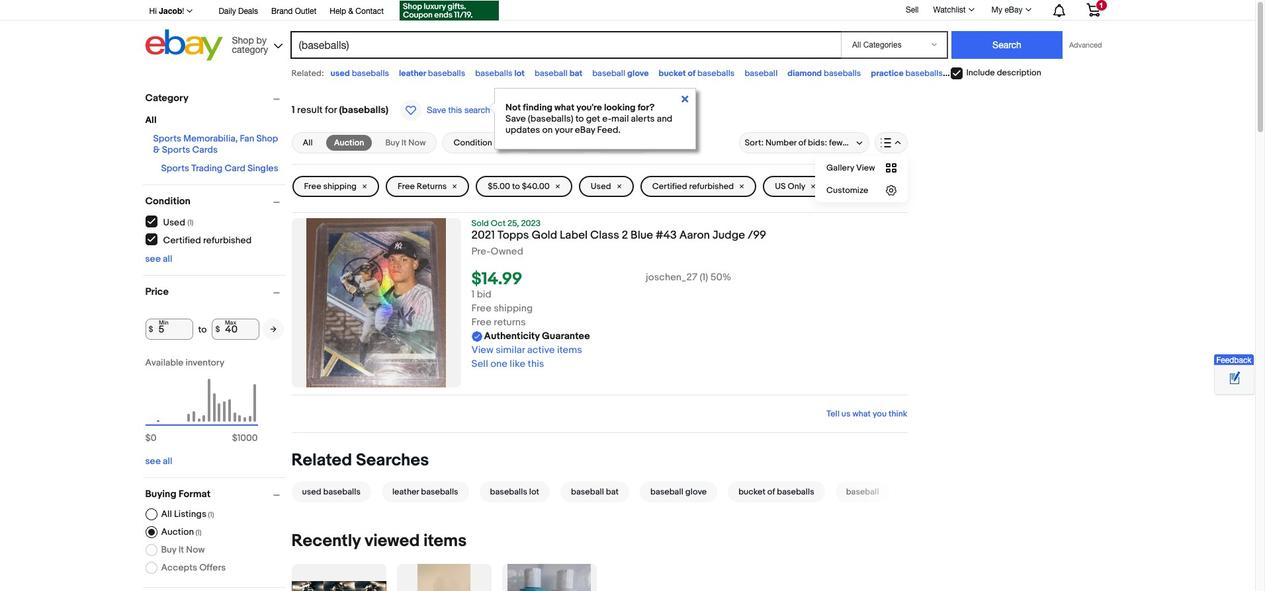 Task type: describe. For each thing, give the bounding box(es) containing it.
deals
[[238, 7, 258, 16]]

looking
[[604, 102, 636, 113]]

advanced
[[1069, 41, 1102, 49]]

sports for sports trading card singles
[[161, 163, 189, 174]]

1 vertical spatial it
[[178, 545, 184, 556]]

0 vertical spatial used baseballs
[[331, 68, 389, 79]]

1 for 1 result for (baseballs)
[[291, 104, 295, 116]]

Search for anything text field
[[292, 32, 838, 58]]

1 inside joschen_27 (1) 50% 1 bid free shipping free returns authenticity guarantee view similar active items sell one like this
[[471, 289, 475, 301]]

1 horizontal spatial certified refurbished
[[652, 181, 734, 192]]

contact
[[356, 7, 384, 16]]

my ebay link
[[984, 2, 1037, 18]]

to inside not finding what you're looking for? save (baseballs) to get e-mail alerts and updates on your ebay feed.
[[575, 113, 584, 124]]

us only link
[[763, 176, 828, 197]]

aaron
[[679, 229, 710, 242]]

auction for auction (1)
[[161, 527, 194, 538]]

e-
[[602, 113, 611, 124]]

view inside joschen_27 (1) 50% 1 bid free shipping free returns authenticity guarantee view similar active items sell one like this
[[471, 344, 493, 357]]

0 vertical spatial certified refurbished link
[[640, 176, 756, 197]]

 (1) Items text field
[[194, 529, 202, 537]]

feed.
[[597, 124, 621, 136]]

Maximum value $40 text field
[[212, 319, 260, 340]]

0 vertical spatial bucket of baseballs
[[659, 68, 735, 79]]

3x sealed fossil long/hanger booster packs (artset) wotc original pokemon cards image
[[291, 581, 386, 592]]

like
[[510, 358, 525, 371]]

1 horizontal spatial now
[[408, 138, 426, 148]]

used inside main content
[[302, 487, 321, 498]]

0 vertical spatial buy
[[385, 138, 399, 148]]

mail
[[611, 113, 629, 124]]

sports trading card singles link
[[161, 163, 278, 174]]

free shipping link
[[292, 176, 379, 197]]

1 result for (baseballs)
[[291, 104, 388, 116]]

0 vertical spatial used
[[331, 68, 350, 79]]

1000
[[237, 433, 258, 444]]

category
[[232, 44, 268, 55]]

listing options selector. list view selected. image
[[880, 138, 902, 148]]

buy it now link
[[377, 135, 434, 151]]

joschen_27
[[646, 271, 697, 284]]

0 horizontal spatial now
[[186, 545, 205, 556]]

daily
[[219, 7, 236, 16]]

0 vertical spatial baseball glove
[[592, 68, 649, 79]]

Authenticity Guarantee text field
[[471, 330, 590, 344]]

sports for sports memorabilia, fan shop & sports cards
[[153, 133, 181, 144]]

card
[[225, 163, 245, 174]]

see all for price
[[145, 456, 172, 467]]

see for condition
[[145, 253, 161, 265]]

ebay inside my ebay link
[[1005, 5, 1023, 15]]

1 horizontal spatial to
[[512, 181, 520, 192]]

updates
[[506, 124, 540, 136]]

save this search button
[[396, 99, 494, 122]]

1 for 1
[[1099, 1, 1103, 9]]

shop inside sports memorabilia, fan shop & sports cards
[[256, 133, 278, 144]]

sold  oct 25, 2023 2021 topps gold label class 2 blue #43 aaron judge /99 pre-owned
[[471, 218, 766, 258]]

 (1) Items text field
[[206, 511, 214, 519]]

none submit inside shop by category banner
[[951, 31, 1063, 59]]

used for used (1)
[[163, 217, 185, 228]]

duo moroccanoil extra volume shampoo and conditioner 2.4 oz fine to medium hair image
[[508, 565, 591, 592]]

sell link
[[900, 5, 925, 14]]

$40.00
[[522, 181, 550, 192]]

(1) for auction
[[195, 529, 202, 537]]

2021 topps gold label class 2 blue #43 aaron judge /99 link
[[471, 229, 907, 246]]

2 horizontal spatial all
[[303, 138, 313, 148]]

active
[[527, 344, 555, 357]]

baseball link for related searches
[[830, 482, 895, 503]]

gallery view
[[826, 163, 875, 173]]

and
[[657, 113, 672, 124]]

hi
[[149, 7, 157, 16]]

related searches
[[291, 451, 429, 471]]

hi jacob !
[[149, 6, 184, 16]]

my ebay
[[992, 5, 1023, 15]]

0 vertical spatial of
[[688, 68, 696, 79]]

for
[[325, 104, 337, 116]]

0 vertical spatial leather baseballs
[[399, 68, 465, 79]]

0 horizontal spatial certified
[[163, 235, 201, 246]]

refurbished inside main content
[[689, 181, 734, 192]]

ebay inside not finding what you're looking for? save (baseballs) to get e-mail alerts and updates on your ebay feed.
[[575, 124, 595, 136]]

$ up the available
[[149, 325, 153, 334]]

1 horizontal spatial glove
[[685, 487, 707, 498]]

result
[[297, 104, 323, 116]]

us
[[775, 181, 786, 192]]

all for condition
[[163, 253, 172, 265]]

listings
[[893, 181, 921, 192]]

2021
[[471, 229, 495, 242]]

leather baseballs link
[[376, 482, 474, 503]]

0 vertical spatial lot
[[514, 68, 525, 79]]

1 vertical spatial condition
[[145, 195, 190, 208]]

(1) inside all listings (1)
[[208, 511, 214, 519]]

completed
[[847, 181, 891, 192]]

rawlings
[[953, 68, 985, 79]]

daily deals
[[219, 7, 258, 16]]

us only
[[775, 181, 806, 192]]

label
[[560, 229, 588, 242]]

1 vertical spatial used baseballs
[[302, 487, 361, 498]]

only
[[788, 181, 806, 192]]

Auction selected text field
[[334, 137, 364, 149]]

completed listings
[[847, 181, 921, 192]]

& inside sports memorabilia, fan shop & sports cards
[[153, 144, 160, 155]]

search
[[464, 105, 490, 115]]

customize button
[[816, 179, 907, 202]]

us
[[842, 409, 851, 420]]

see all button for condition
[[145, 253, 172, 265]]

accepts
[[161, 562, 197, 574]]

price
[[145, 286, 169, 298]]

0 horizontal spatial shipping
[[323, 181, 357, 192]]

(1) for joschen_27
[[700, 271, 708, 284]]

your
[[555, 124, 573, 136]]

gold
[[532, 229, 557, 242]]

advanced link
[[1063, 32, 1109, 58]]

blue
[[631, 229, 653, 242]]

sports memorabilia, fan shop & sports cards link
[[153, 133, 278, 155]]

not finding what you're looking for? save (baseballs) to get e-mail alerts and updates on your ebay feed.
[[506, 102, 672, 136]]

0 horizontal spatial (baseballs)
[[339, 104, 388, 116]]

0 horizontal spatial certified refurbished
[[163, 235, 252, 246]]

all for price
[[163, 456, 172, 467]]

!
[[182, 7, 184, 16]]

sort: number of bids: fewest first button
[[739, 132, 872, 154]]

returns
[[494, 316, 526, 329]]

/99
[[748, 229, 766, 242]]

0 horizontal spatial condition button
[[145, 195, 286, 208]]

recently viewed items
[[291, 531, 467, 552]]

25,
[[507, 218, 519, 229]]

available
[[145, 357, 184, 369]]

used baseballs link
[[291, 482, 376, 503]]

leather inside main content
[[392, 487, 419, 498]]

shop by category
[[232, 35, 268, 55]]

joschen_27 (1) 50% 1 bid free shipping free returns authenticity guarantee view similar active items sell one like this
[[471, 271, 731, 371]]

used (1)
[[163, 217, 194, 228]]

buying format button
[[145, 488, 286, 501]]

0 horizontal spatial bat
[[569, 68, 582, 79]]

guarantee
[[542, 330, 590, 343]]

see for price
[[145, 456, 161, 467]]

baseball glove inside main content
[[650, 487, 707, 498]]

1 horizontal spatial certified
[[652, 181, 687, 192]]

sort:
[[745, 138, 764, 148]]

0 vertical spatial baseballs lot
[[475, 68, 525, 79]]

brand
[[271, 7, 293, 16]]

for?
[[638, 102, 655, 113]]

auction for auction
[[334, 138, 364, 148]]

1 vertical spatial bat
[[606, 487, 619, 498]]

bucket of baseballs inside bucket of baseballs link
[[739, 487, 814, 498]]

you
[[873, 409, 887, 420]]

1 horizontal spatial condition button
[[442, 132, 517, 154]]

2023
[[521, 218, 541, 229]]

2021 topps gold label class 2 blue #43 aaron judge /99 heading
[[471, 229, 766, 242]]

0 horizontal spatial items
[[423, 531, 467, 552]]

save this search
[[427, 105, 490, 115]]

(1) for used
[[187, 218, 194, 227]]

class
[[590, 229, 619, 242]]

tooltip containing not finding what you're looking for?
[[490, 88, 696, 150]]

main content containing $14.99
[[291, 86, 1000, 592]]

0 vertical spatial baseball bat
[[535, 68, 582, 79]]

of inside dropdown button
[[798, 138, 806, 148]]

50%
[[710, 271, 731, 284]]



Task type: locate. For each thing, give the bounding box(es) containing it.
now down  (1) items text box
[[186, 545, 205, 556]]

bids:
[[808, 138, 827, 148]]

0 horizontal spatial to
[[198, 324, 207, 335]]

practice baseballs
[[871, 68, 943, 79]]

buy it now
[[385, 138, 426, 148], [161, 545, 205, 556]]

this left search
[[448, 105, 462, 115]]

one
[[490, 358, 507, 371]]

1 horizontal spatial &
[[348, 7, 353, 16]]

it up free returns
[[401, 138, 407, 148]]

refurbished up aaron
[[689, 181, 734, 192]]

used baseballs up 1 result for (baseballs)
[[331, 68, 389, 79]]

this
[[448, 105, 462, 115], [528, 358, 544, 371]]

certified up #43
[[652, 181, 687, 192]]

0 horizontal spatial save
[[427, 105, 446, 115]]

1 vertical spatial see all button
[[145, 456, 172, 467]]

category button
[[145, 92, 286, 105]]

auction
[[334, 138, 364, 148], [161, 527, 194, 538]]

sell one like this link
[[471, 358, 544, 371]]

lot up not
[[514, 68, 525, 79]]

1 vertical spatial all
[[163, 456, 172, 467]]

owned
[[491, 245, 523, 258]]

0 horizontal spatial 1
[[291, 104, 295, 116]]

0 vertical spatial items
[[557, 344, 582, 357]]

used baseballs down related on the left
[[302, 487, 361, 498]]

lot left baseball bat link
[[529, 487, 539, 498]]

1 vertical spatial buy it now
[[161, 545, 205, 556]]

buying format
[[145, 488, 211, 501]]

0 vertical spatial certified refurbished
[[652, 181, 734, 192]]

shop by category button
[[226, 29, 286, 58]]

refurbished up price dropdown button
[[203, 235, 252, 246]]

see all button up the price
[[145, 253, 172, 265]]

0 horizontal spatial of
[[688, 68, 696, 79]]

$ up inventory
[[215, 325, 220, 334]]

lot inside main content
[[529, 487, 539, 498]]

available inventory
[[145, 357, 224, 369]]

2 horizontal spatial to
[[575, 113, 584, 124]]

0 vertical spatial see
[[145, 253, 161, 265]]

free shipping
[[304, 181, 357, 192]]

1 see all from the top
[[145, 253, 172, 265]]

what right us on the bottom of page
[[852, 409, 871, 420]]

1 horizontal spatial shipping
[[494, 303, 533, 315]]

0 vertical spatial bat
[[569, 68, 582, 79]]

auction inside "link"
[[334, 138, 364, 148]]

items up same day ship moroccanoil volume shampoo and conditioner 8.5 fl oz duo image
[[423, 531, 467, 552]]

0 horizontal spatial bucket of baseballs
[[659, 68, 735, 79]]

0 horizontal spatial buy
[[161, 545, 176, 556]]

0 horizontal spatial &
[[153, 144, 160, 155]]

what up your
[[555, 102, 574, 113]]

& left cards
[[153, 144, 160, 155]]

shipping inside joschen_27 (1) 50% 1 bid free shipping free returns authenticity guarantee view similar active items sell one like this
[[494, 303, 533, 315]]

condition button
[[442, 132, 517, 154], [145, 195, 286, 208]]

0 vertical spatial now
[[408, 138, 426, 148]]

0 vertical spatial condition button
[[442, 132, 517, 154]]

include
[[966, 68, 995, 78]]

$ up buying
[[145, 433, 151, 444]]

what for you
[[852, 409, 871, 420]]

2 vertical spatial 1
[[471, 289, 475, 301]]

shipping up the returns
[[494, 303, 533, 315]]

1 vertical spatial certified refurbished
[[163, 235, 252, 246]]

1 horizontal spatial auction
[[334, 138, 364, 148]]

1 all from the top
[[163, 253, 172, 265]]

1 vertical spatial 1
[[291, 104, 295, 116]]

format
[[179, 488, 211, 501]]

(1) left 50%
[[700, 271, 708, 284]]

alerts
[[631, 113, 655, 124]]

category
[[145, 92, 188, 105]]

number
[[765, 138, 797, 148]]

baseballs lot link
[[474, 482, 555, 503]]

1 vertical spatial bucket
[[739, 487, 766, 498]]

save inside not finding what you're looking for? save (baseballs) to get e-mail alerts and updates on your ebay feed.
[[506, 113, 526, 124]]

graph of available inventory between $5.0 and $40.0 image
[[145, 357, 258, 451]]

buy it now inside main content
[[385, 138, 426, 148]]

0 vertical spatial certified
[[652, 181, 687, 192]]

ebay right my
[[1005, 5, 1023, 15]]

tell us what you think link
[[827, 409, 907, 420]]

not
[[506, 102, 521, 113]]

1 up advanced
[[1099, 1, 1103, 9]]

save inside button
[[427, 105, 446, 115]]

1 left bid at the left of the page
[[471, 289, 475, 301]]

shop right 'fan'
[[256, 133, 278, 144]]

buy up accepts
[[161, 545, 176, 556]]

1 horizontal spatial items
[[557, 344, 582, 357]]

$14.99
[[471, 269, 522, 290]]

this down active
[[528, 358, 544, 371]]

used
[[591, 181, 611, 192], [163, 217, 185, 228]]

buy it now up free returns
[[385, 138, 426, 148]]

certified refurbished up aaron
[[652, 181, 734, 192]]

0 vertical spatial all
[[145, 114, 156, 126]]

view up one
[[471, 344, 493, 357]]

$ 1000
[[232, 433, 258, 444]]

(1) inside auction (1)
[[195, 529, 202, 537]]

bucket
[[659, 68, 686, 79], [739, 487, 766, 498]]

gallery
[[826, 163, 854, 173]]

2 all from the top
[[163, 456, 172, 467]]

1 vertical spatial buy
[[161, 545, 176, 556]]

certified refurbished link down used (1)
[[145, 234, 252, 246]]

(1) inside joschen_27 (1) 50% 1 bid free shipping free returns authenticity guarantee view similar active items sell one like this
[[700, 271, 708, 284]]

save left on
[[506, 113, 526, 124]]

1 horizontal spatial this
[[528, 358, 544, 371]]

0 vertical spatial auction
[[334, 138, 364, 148]]

0 vertical spatial buy it now
[[385, 138, 426, 148]]

it down auction (1)
[[178, 545, 184, 556]]

0 horizontal spatial baseball link
[[745, 68, 778, 79]]

shop inside shop by category
[[232, 35, 254, 45]]

certified down used (1)
[[163, 235, 201, 246]]

1 horizontal spatial view
[[856, 163, 875, 173]]

1 vertical spatial refurbished
[[203, 235, 252, 246]]

used right the related:
[[331, 68, 350, 79]]

0 horizontal spatial used
[[302, 487, 321, 498]]

1 vertical spatial used
[[163, 217, 185, 228]]

bucket inside main content
[[739, 487, 766, 498]]

(1) right the listings
[[208, 511, 214, 519]]

1 inside account navigation
[[1099, 1, 1103, 9]]

2 see all button from the top
[[145, 456, 172, 467]]

leather up save this search button
[[399, 68, 426, 79]]

0 horizontal spatial used
[[163, 217, 185, 228]]

see all down 0
[[145, 456, 172, 467]]

1 vertical spatial certified
[[163, 235, 201, 246]]

0 horizontal spatial baseball glove
[[592, 68, 649, 79]]

0 horizontal spatial glove
[[627, 68, 649, 79]]

shipping
[[323, 181, 357, 192], [494, 303, 533, 315]]

(1) down trading
[[187, 218, 194, 227]]

items down guarantee
[[557, 344, 582, 357]]

condition button down sports trading card singles link
[[145, 195, 286, 208]]

1 horizontal spatial all
[[161, 509, 172, 520]]

2
[[622, 229, 628, 242]]

bat
[[569, 68, 582, 79], [606, 487, 619, 498]]

$5.00 to $40.00
[[488, 181, 550, 192]]

condition down search
[[454, 138, 492, 148]]

baseballs lot
[[475, 68, 525, 79], [490, 487, 539, 498]]

account navigation
[[142, 0, 1110, 22]]

lot
[[514, 68, 525, 79], [529, 487, 539, 498]]

free returns
[[398, 181, 447, 192]]

baseball link for related:
[[745, 68, 778, 79]]

all down buying
[[161, 509, 172, 520]]

see down 0
[[145, 456, 161, 467]]

#43
[[656, 229, 677, 242]]

same day ship moroccanoil volume shampoo and conditioner 8.5 fl oz duo image
[[417, 565, 471, 592]]

1 horizontal spatial what
[[852, 409, 871, 420]]

practice
[[871, 68, 904, 79]]

baseball bat link
[[555, 482, 635, 503]]

1 horizontal spatial refurbished
[[689, 181, 734, 192]]

to right $5.00
[[512, 181, 520, 192]]

of
[[688, 68, 696, 79], [798, 138, 806, 148], [767, 487, 775, 498]]

0 horizontal spatial bucket
[[659, 68, 686, 79]]

see up the price
[[145, 253, 161, 265]]

2 see from the top
[[145, 456, 161, 467]]

diamond
[[788, 68, 822, 79]]

what
[[555, 102, 574, 113], [852, 409, 871, 420]]

see all button for price
[[145, 456, 172, 467]]

0 vertical spatial baseball link
[[745, 68, 778, 79]]

tell
[[827, 409, 840, 420]]

1 horizontal spatial 1
[[471, 289, 475, 301]]

0 vertical spatial bucket
[[659, 68, 686, 79]]

all link
[[295, 135, 321, 151]]

1 link
[[1078, 0, 1108, 19]]

fewest
[[829, 138, 855, 148]]

1 see all button from the top
[[145, 253, 172, 265]]

auction down 1 result for (baseballs)
[[334, 138, 364, 148]]

baseball glove link
[[635, 482, 723, 503]]

rawlings baseballs
[[953, 68, 1024, 79]]

1 vertical spatial baseballs lot
[[490, 487, 539, 498]]

shop by category banner
[[142, 0, 1110, 64]]

see all up the price
[[145, 253, 172, 265]]

all down result
[[303, 138, 313, 148]]

bucket of baseballs
[[659, 68, 735, 79], [739, 487, 814, 498]]

buy
[[385, 138, 399, 148], [161, 545, 176, 556]]

1 vertical spatial auction
[[161, 527, 194, 538]]

buy it now down auction (1)
[[161, 545, 205, 556]]

1 horizontal spatial bucket of baseballs
[[739, 487, 814, 498]]

certified refurbished down used (1)
[[163, 235, 252, 246]]

sports
[[153, 133, 181, 144], [162, 144, 190, 155], [161, 163, 189, 174]]

related:
[[291, 68, 324, 79]]

1 vertical spatial now
[[186, 545, 205, 556]]

1 vertical spatial baseball glove
[[650, 487, 707, 498]]

bucket of baseballs link
[[723, 482, 830, 503]]

2 vertical spatial of
[[767, 487, 775, 498]]

1 left result
[[291, 104, 295, 116]]

leather baseballs up save this search button
[[399, 68, 465, 79]]

1 vertical spatial bucket of baseballs
[[739, 487, 814, 498]]

all up the price
[[163, 253, 172, 265]]

sell inside account navigation
[[906, 5, 919, 14]]

(baseballs) inside not finding what you're looking for? save (baseballs) to get e-mail alerts and updates on your ebay feed.
[[528, 113, 573, 124]]

$ up buying format dropdown button
[[232, 433, 237, 444]]

viewed
[[364, 531, 420, 552]]

save left search
[[427, 105, 446, 115]]

1 horizontal spatial used
[[591, 181, 611, 192]]

ebay right your
[[575, 124, 595, 136]]

1 horizontal spatial save
[[506, 113, 526, 124]]

shipping down auction "link"
[[323, 181, 357, 192]]

get the coupon image
[[400, 1, 499, 21]]

what inside not finding what you're looking for? save (baseballs) to get e-mail alerts and updates on your ebay feed.
[[555, 102, 574, 113]]

items inside joschen_27 (1) 50% 1 bid free shipping free returns authenticity guarantee view similar active items sell one like this
[[557, 344, 582, 357]]

1 vertical spatial lot
[[529, 487, 539, 498]]

baseball
[[535, 68, 568, 79], [592, 68, 625, 79], [745, 68, 778, 79], [571, 487, 604, 498], [650, 487, 683, 498], [846, 487, 879, 498]]

buy right auction "link"
[[385, 138, 399, 148]]

0 horizontal spatial certified refurbished link
[[145, 234, 252, 246]]

save
[[427, 105, 446, 115], [506, 113, 526, 124]]

(1) down the listings
[[195, 529, 202, 537]]

sort: number of bids: fewest first
[[745, 138, 872, 148]]

0 horizontal spatial auction
[[161, 527, 194, 538]]

free
[[304, 181, 321, 192], [398, 181, 415, 192], [471, 303, 492, 315], [471, 316, 492, 329]]

0
[[151, 433, 156, 444]]

sell inside joschen_27 (1) 50% 1 bid free shipping free returns authenticity guarantee view similar active items sell one like this
[[471, 358, 488, 371]]

think
[[889, 409, 907, 420]]

0 horizontal spatial refurbished
[[203, 235, 252, 246]]

all down category
[[145, 114, 156, 126]]

see all button down 0
[[145, 456, 172, 467]]

1 vertical spatial glove
[[685, 487, 707, 498]]

feedback
[[1216, 356, 1252, 365]]

diamond baseballs
[[788, 68, 861, 79]]

1 horizontal spatial shop
[[256, 133, 278, 144]]

& right help
[[348, 7, 353, 16]]

shop
[[232, 35, 254, 45], [256, 133, 278, 144]]

auction down all listings (1)
[[161, 527, 194, 538]]

certified
[[652, 181, 687, 192], [163, 235, 201, 246]]

1 vertical spatial shop
[[256, 133, 278, 144]]

0 horizontal spatial buy it now
[[161, 545, 205, 556]]

certified refurbished link up aaron
[[640, 176, 756, 197]]

now down save this search button
[[408, 138, 426, 148]]

1 vertical spatial condition button
[[145, 195, 286, 208]]

0 vertical spatial refurbished
[[689, 181, 734, 192]]

2021 topps gold label class 2 blue #43 aaron judge /99 image
[[306, 218, 446, 388]]

used down related on the left
[[302, 487, 321, 498]]

2 see all from the top
[[145, 456, 172, 467]]

price button
[[145, 286, 286, 298]]

oct
[[491, 218, 506, 229]]

baseball bat inside main content
[[571, 487, 619, 498]]

searches
[[356, 451, 429, 471]]

judge
[[712, 229, 745, 242]]

completed listings link
[[835, 176, 943, 197]]

0 vertical spatial ebay
[[1005, 5, 1023, 15]]

sell
[[906, 5, 919, 14], [471, 358, 488, 371]]

view up completed on the right top of the page
[[856, 163, 875, 173]]

0 vertical spatial used
[[591, 181, 611, 192]]

2 horizontal spatial 1
[[1099, 1, 1103, 9]]

0 horizontal spatial shop
[[232, 35, 254, 45]]

(1) inside used (1)
[[187, 218, 194, 227]]

1 vertical spatial certified refurbished link
[[145, 234, 252, 246]]

main content
[[291, 86, 1000, 592]]

listings
[[174, 509, 206, 520]]

see all button
[[145, 253, 172, 265], [145, 456, 172, 467]]

1 vertical spatial of
[[798, 138, 806, 148]]

leather baseballs down 'searches'
[[392, 487, 458, 498]]

1 horizontal spatial baseball glove
[[650, 487, 707, 498]]

1 vertical spatial what
[[852, 409, 871, 420]]

pre-
[[471, 245, 491, 258]]

1 vertical spatial baseball bat
[[571, 487, 619, 498]]

certified refurbished
[[652, 181, 734, 192], [163, 235, 252, 246]]

bid
[[477, 289, 491, 301]]

this inside joschen_27 (1) 50% 1 bid free shipping free returns authenticity guarantee view similar active items sell one like this
[[528, 358, 544, 371]]

1 horizontal spatial buy it now
[[385, 138, 426, 148]]

0 vertical spatial sell
[[906, 5, 919, 14]]

1 see from the top
[[145, 253, 161, 265]]

help & contact
[[330, 7, 384, 16]]

gallery view link
[[816, 157, 907, 179]]

0 vertical spatial shipping
[[323, 181, 357, 192]]

0 vertical spatial condition
[[454, 138, 492, 148]]

1 vertical spatial view
[[471, 344, 493, 357]]

tooltip
[[490, 88, 696, 150]]

all up buying
[[163, 456, 172, 467]]

2 vertical spatial all
[[161, 509, 172, 520]]

0 vertical spatial what
[[555, 102, 574, 113]]

watchlist
[[933, 5, 966, 15]]

1 horizontal spatial of
[[767, 487, 775, 498]]

daily deals link
[[219, 5, 258, 19]]

Minimum value $5 text field
[[145, 319, 193, 340]]

1 horizontal spatial it
[[401, 138, 407, 148]]

what for you're
[[555, 102, 574, 113]]

shop left the by
[[232, 35, 254, 45]]

0 vertical spatial it
[[401, 138, 407, 148]]

1 horizontal spatial condition
[[454, 138, 492, 148]]

0 horizontal spatial lot
[[514, 68, 525, 79]]

first
[[857, 138, 872, 148]]

None submit
[[951, 31, 1063, 59]]

view similar active items link
[[471, 344, 582, 357]]

0 vertical spatial leather
[[399, 68, 426, 79]]

to left 'get'
[[575, 113, 584, 124]]

sell left watchlist
[[906, 5, 919, 14]]

used inside used link
[[591, 181, 611, 192]]

condition up used (1)
[[145, 195, 190, 208]]

leather down 'searches'
[[392, 487, 419, 498]]

sell left one
[[471, 358, 488, 371]]

see all for condition
[[145, 253, 172, 265]]

1 vertical spatial used
[[302, 487, 321, 498]]

used for used
[[591, 181, 611, 192]]

to left maximum value $40 text box
[[198, 324, 207, 335]]

leather baseballs inside leather baseballs link
[[392, 487, 458, 498]]

get
[[586, 113, 600, 124]]

this inside button
[[448, 105, 462, 115]]

& inside account navigation
[[348, 7, 353, 16]]

on
[[542, 124, 553, 136]]

condition button down search
[[442, 132, 517, 154]]



Task type: vqa. For each thing, say whether or not it's contained in the screenshot.
bottommost this
yes



